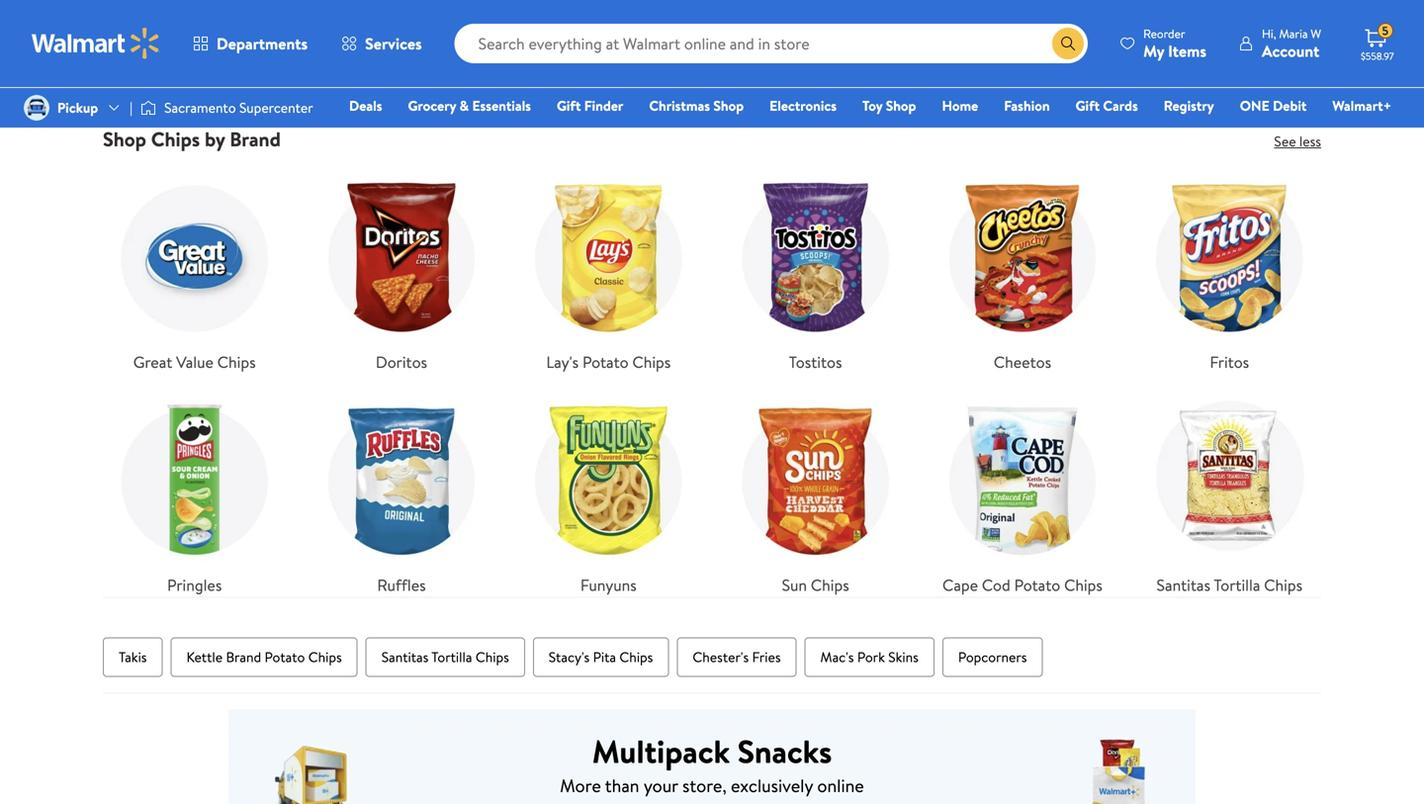 Task type: describe. For each thing, give the bounding box(es) containing it.
grocery & essentials link
[[399, 95, 540, 116]]

0 vertical spatial santitas tortilla chips
[[1157, 574, 1303, 596]]

sacramento
[[164, 98, 236, 117]]

multipack
[[592, 730, 730, 774]]

potato for cape cod potato chips
[[1014, 574, 1061, 596]]

list containing great value chips
[[91, 151, 1333, 597]]

registry link
[[1155, 95, 1223, 116]]

value
[[176, 351, 214, 373]]

the
[[679, 3, 699, 22]]

gift for gift cards
[[1076, 96, 1100, 115]]

shop up sacramento
[[136, 63, 166, 82]]

ruffles
[[377, 574, 426, 596]]

shop down the |
[[103, 125, 146, 153]]

account
[[1262, 40, 1320, 62]]

list item containing stock up for lunches, on the go or just a snack!
[[505, 0, 919, 103]]

one
[[1240, 96, 1270, 115]]

reorder my items
[[1144, 25, 1207, 62]]

walmart+
[[1333, 96, 1392, 115]]

now for the shop now list item
[[169, 63, 197, 82]]

electronics link
[[761, 95, 846, 116]]

1 vertical spatial santitas
[[382, 647, 429, 667]]

shop now
[[550, 63, 608, 82]]

lay's potato chips
[[546, 351, 671, 373]]

a
[[762, 3, 769, 22]]

shop now for the shop now list item
[[136, 63, 197, 82]]

shop now link
[[103, 0, 493, 87]]

all
[[983, 3, 996, 22]]

up
[[570, 3, 585, 22]]

snack!
[[772, 3, 809, 22]]

$558.97
[[1361, 49, 1394, 63]]

funyuns
[[581, 574, 637, 596]]

cape cod potato chips
[[943, 574, 1103, 596]]

enjoy
[[947, 3, 980, 22]]

doritos link
[[310, 167, 493, 374]]

w
[[1311, 25, 1322, 42]]

home link
[[933, 95, 987, 116]]

of
[[1000, 3, 1012, 22]]

hi, maria w account
[[1262, 25, 1322, 62]]

online
[[817, 774, 864, 798]]

exclusively
[[731, 774, 813, 798]]

great value chips link
[[103, 167, 286, 374]]

snacks
[[738, 730, 832, 774]]

funyuns link
[[517, 390, 700, 597]]

departments
[[217, 33, 308, 54]]

takis link
[[103, 637, 163, 677]]

pork
[[857, 647, 885, 667]]

1 vertical spatial santitas tortilla chips
[[382, 647, 509, 667]]

search icon image
[[1060, 36, 1076, 51]]

one debit
[[1240, 96, 1307, 115]]

finder
[[584, 96, 624, 115]]

now
[[583, 63, 608, 82]]

pickup
[[57, 98, 98, 117]]

items
[[1168, 40, 1207, 62]]

fritos link
[[1138, 167, 1322, 374]]

or
[[721, 3, 734, 22]]

your inside multipack snacks more than your store, exclusively online
[[644, 774, 678, 798]]

1 vertical spatial brand
[[226, 647, 261, 667]]

services button
[[325, 20, 439, 67]]

sun chips
[[782, 574, 849, 596]]

mac's
[[821, 647, 854, 667]]

toy shop
[[863, 96, 916, 115]]

stock
[[533, 3, 567, 22]]

grocery & essentials
[[408, 96, 531, 115]]

shop now for list item containing enjoy all of your favorite flavors!
[[964, 63, 1025, 82]]

lay's
[[546, 351, 579, 373]]

santitas inside list
[[1157, 574, 1211, 596]]

deals link
[[340, 95, 391, 116]]

go
[[703, 3, 718, 22]]

chester's fries
[[693, 647, 781, 667]]

walmart image
[[32, 28, 160, 59]]

potato for kettle brand potato chips
[[265, 647, 305, 667]]

gift cards link
[[1067, 95, 1147, 116]]

mac's pork skins
[[821, 647, 919, 667]]

&
[[460, 96, 469, 115]]

fashion
[[1004, 96, 1050, 115]]

tostitos link
[[724, 167, 907, 374]]

see less button
[[1274, 131, 1322, 151]]

kettle
[[186, 647, 223, 667]]

sun
[[782, 574, 807, 596]]

gift finder
[[557, 96, 624, 115]]

cape
[[943, 574, 978, 596]]

fritos
[[1210, 351, 1250, 373]]

stacy's pita chips
[[549, 647, 653, 667]]

more
[[560, 774, 601, 798]]

christmas shop link
[[640, 95, 753, 116]]

see
[[1274, 131, 1296, 151]]

pringles link
[[103, 390, 286, 597]]

skins
[[889, 647, 919, 667]]

Walmart Site-Wide search field
[[455, 24, 1088, 63]]

less
[[1300, 131, 1322, 151]]

registry
[[1164, 96, 1214, 115]]



Task type: locate. For each thing, give the bounding box(es) containing it.
your right of
[[1016, 3, 1042, 22]]

essentials
[[472, 96, 531, 115]]

chester's
[[693, 647, 749, 667]]

0 vertical spatial santitas
[[1157, 574, 1211, 596]]

0 vertical spatial your
[[1016, 3, 1042, 22]]

list item
[[505, 0, 919, 103], [919, 0, 1333, 103]]

1 list from the top
[[91, 0, 1333, 103]]

shop up home link
[[964, 63, 994, 82]]

fashion link
[[995, 95, 1059, 116]]

potato right cod
[[1014, 574, 1061, 596]]

0 vertical spatial list
[[91, 0, 1333, 103]]

chips
[[151, 125, 200, 153], [217, 351, 256, 373], [633, 351, 671, 373], [811, 574, 849, 596], [1064, 574, 1103, 596], [1264, 574, 1303, 596], [308, 647, 342, 667], [476, 647, 509, 667], [620, 647, 653, 667]]

potato right lay's
[[583, 351, 629, 373]]

ruffles link
[[310, 390, 493, 597]]

my
[[1144, 40, 1165, 62]]

pringles
[[167, 574, 222, 596]]

1 horizontal spatial santitas tortilla chips link
[[1138, 390, 1322, 597]]

lay's potato chips link
[[517, 167, 700, 374]]

fries
[[752, 647, 781, 667]]

0 horizontal spatial tortilla
[[432, 647, 472, 667]]

 image
[[141, 98, 156, 118]]

list containing stock up for lunches, on the go or just a snack!
[[91, 0, 1333, 103]]

2 list item from the left
[[919, 0, 1333, 103]]

0 horizontal spatial potato
[[265, 647, 305, 667]]

just
[[737, 3, 759, 22]]

gift
[[557, 96, 581, 115], [1076, 96, 1100, 115]]

kettle brand potato chips
[[186, 647, 342, 667]]

Search search field
[[455, 24, 1088, 63]]

flavors!
[[1096, 3, 1140, 22]]

popcorners
[[958, 647, 1027, 667]]

chester's fries link
[[677, 637, 797, 677]]

great value chips
[[133, 351, 256, 373]]

departments button
[[176, 20, 325, 67]]

gift inside 'gift cards' link
[[1076, 96, 1100, 115]]

cheetos
[[994, 351, 1052, 373]]

your right than
[[644, 774, 678, 798]]

hi,
[[1262, 25, 1277, 42]]

doritos
[[376, 351, 427, 373]]

electronics
[[770, 96, 837, 115]]

santitas
[[1157, 574, 1211, 596], [382, 647, 429, 667]]

deals
[[349, 96, 382, 115]]

now up fashion
[[998, 63, 1025, 82]]

1 horizontal spatial potato
[[583, 351, 629, 373]]

1 horizontal spatial tortilla
[[1214, 574, 1261, 596]]

1 horizontal spatial shop now
[[964, 63, 1025, 82]]

christmas shop
[[649, 96, 744, 115]]

potato inside cape cod potato chips link
[[1014, 574, 1061, 596]]

debit
[[1273, 96, 1307, 115]]

shop left 'now' at the top left
[[550, 63, 580, 82]]

kettle brand potato chips link
[[171, 637, 358, 677]]

cheetos link
[[931, 167, 1114, 374]]

2 gift from the left
[[1076, 96, 1100, 115]]

stacy's
[[549, 647, 590, 667]]

cod
[[982, 574, 1011, 596]]

toy shop link
[[854, 95, 925, 116]]

list
[[91, 0, 1333, 103], [91, 151, 1333, 597]]

1 vertical spatial list
[[91, 151, 1333, 597]]

home
[[942, 96, 978, 115]]

2 list from the top
[[91, 151, 1333, 597]]

0 horizontal spatial now
[[169, 63, 197, 82]]

potato inside kettle brand potato chips link
[[265, 647, 305, 667]]

multipack snacks shipped to you. image
[[228, 710, 1196, 804]]

1 horizontal spatial now
[[998, 63, 1025, 82]]

0 vertical spatial tortilla
[[1214, 574, 1261, 596]]

gift for gift finder
[[557, 96, 581, 115]]

reorder
[[1144, 25, 1186, 42]]

popcorners link
[[943, 637, 1043, 677]]

0 vertical spatial brand
[[230, 125, 281, 153]]

0 horizontal spatial your
[[644, 774, 678, 798]]

2 now from the left
[[998, 63, 1025, 82]]

stacy's pita chips link
[[533, 637, 669, 677]]

maria
[[1279, 25, 1308, 42]]

1 horizontal spatial santitas
[[1157, 574, 1211, 596]]

one debit link
[[1231, 95, 1316, 116]]

list item containing enjoy all of your favorite flavors!
[[919, 0, 1333, 103]]

shop chips by brand
[[103, 125, 281, 153]]

cards
[[1103, 96, 1138, 115]]

2 vertical spatial potato
[[265, 647, 305, 667]]

now up sacramento
[[169, 63, 197, 82]]

your
[[1016, 3, 1042, 22], [644, 774, 678, 798]]

great
[[133, 351, 172, 373]]

shop right "christmas"
[[714, 96, 744, 115]]

shop now list item
[[91, 0, 505, 103]]

your inside list item
[[1016, 3, 1042, 22]]

0 horizontal spatial shop now
[[136, 63, 197, 82]]

potato right kettle at bottom
[[265, 647, 305, 667]]

2 horizontal spatial potato
[[1014, 574, 1061, 596]]

1 now from the left
[[169, 63, 197, 82]]

tostitos
[[789, 351, 842, 373]]

0 vertical spatial santitas tortilla chips link
[[1138, 390, 1322, 597]]

1 list item from the left
[[505, 0, 919, 103]]

shop now inside the "shop now" link
[[136, 63, 197, 82]]

0 horizontal spatial gift
[[557, 96, 581, 115]]

walmart+ link
[[1324, 95, 1401, 116]]

1 gift from the left
[[557, 96, 581, 115]]

1 horizontal spatial santitas tortilla chips
[[1157, 574, 1303, 596]]

on
[[661, 3, 676, 22]]

gift inside "gift finder" link
[[557, 96, 581, 115]]

santitas tortilla chips link
[[1138, 390, 1322, 597], [366, 637, 525, 677]]

gift finder link
[[548, 95, 632, 116]]

0 horizontal spatial santitas tortilla chips
[[382, 647, 509, 667]]

enjoy all of your favorite flavors!
[[947, 3, 1140, 22]]

stock up for lunches, on the go or just a snack!
[[533, 3, 809, 22]]

supercenter
[[239, 98, 313, 117]]

pita
[[593, 647, 616, 667]]

1 vertical spatial santitas tortilla chips link
[[366, 637, 525, 677]]

shop now up sacramento
[[136, 63, 197, 82]]

1 horizontal spatial gift
[[1076, 96, 1100, 115]]

0 horizontal spatial santitas
[[382, 647, 429, 667]]

takis
[[119, 647, 147, 667]]

potato
[[583, 351, 629, 373], [1014, 574, 1061, 596], [265, 647, 305, 667]]

brand down sacramento supercenter
[[230, 125, 281, 153]]

2 shop now from the left
[[964, 63, 1025, 82]]

mac's pork skins link
[[805, 637, 935, 677]]

1 vertical spatial tortilla
[[432, 647, 472, 667]]

5
[[1382, 22, 1389, 39]]

brand right kettle at bottom
[[226, 647, 261, 667]]

brand
[[230, 125, 281, 153], [226, 647, 261, 667]]

now for list item containing enjoy all of your favorite flavors!
[[998, 63, 1025, 82]]

store,
[[683, 774, 727, 798]]

potato inside lay's potato chips link
[[583, 351, 629, 373]]

shop now up fashion
[[964, 63, 1025, 82]]

1 vertical spatial potato
[[1014, 574, 1061, 596]]

0 horizontal spatial santitas tortilla chips link
[[366, 637, 525, 677]]

 image
[[24, 95, 49, 121]]

shop now
[[136, 63, 197, 82], [964, 63, 1025, 82]]

shop right toy
[[886, 96, 916, 115]]

than
[[605, 774, 640, 798]]

christmas
[[649, 96, 710, 115]]

gift left cards
[[1076, 96, 1100, 115]]

1 shop now from the left
[[136, 63, 197, 82]]

0 vertical spatial potato
[[583, 351, 629, 373]]

gift down shop now
[[557, 96, 581, 115]]

1 vertical spatial your
[[644, 774, 678, 798]]

see less
[[1274, 131, 1322, 151]]

1 horizontal spatial your
[[1016, 3, 1042, 22]]

grocery
[[408, 96, 456, 115]]



Task type: vqa. For each thing, say whether or not it's contained in the screenshot.
Registry
yes



